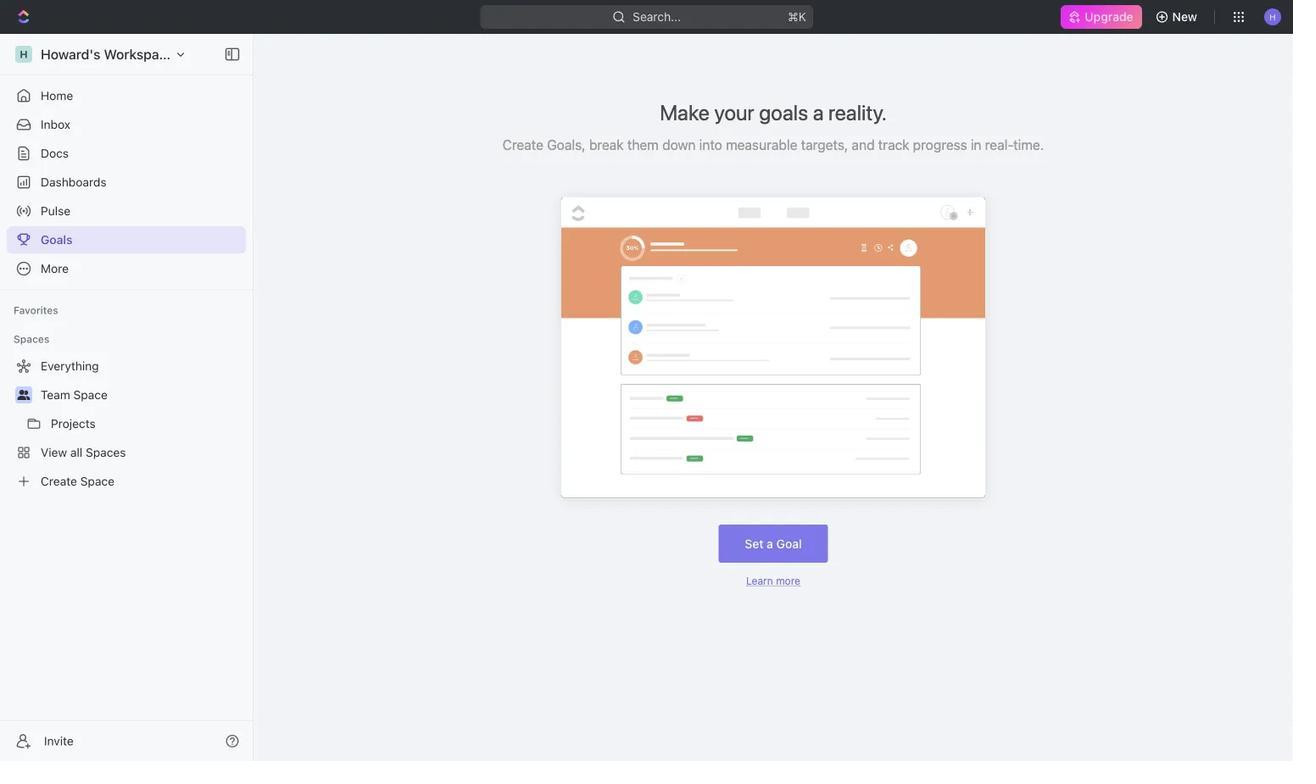 Task type: vqa. For each thing, say whether or not it's contained in the screenshot.
the left Team Space, , ELEMENT
no



Task type: locate. For each thing, give the bounding box(es) containing it.
spaces right all
[[86, 446, 126, 460]]

a
[[813, 100, 824, 125], [767, 537, 773, 551]]

1 horizontal spatial h
[[1270, 12, 1276, 21]]

create inside sidebar navigation
[[41, 475, 77, 489]]

team
[[41, 388, 70, 402]]

progress
[[913, 137, 967, 153]]

goals
[[759, 100, 808, 125]]

everything
[[41, 359, 99, 373]]

create for create goals, break them down into measurable targets, and track progress in real-time.
[[503, 137, 544, 153]]

1 vertical spatial spaces
[[86, 446, 126, 460]]

learn more link
[[746, 575, 801, 587]]

howard's workspace
[[41, 46, 174, 62]]

team space link
[[41, 382, 243, 409]]

reality.
[[829, 100, 887, 125]]

create down view
[[41, 475, 77, 489]]

spaces
[[14, 333, 50, 345], [86, 446, 126, 460]]

invite
[[44, 734, 74, 748]]

0 horizontal spatial create
[[41, 475, 77, 489]]

all
[[70, 446, 82, 460]]

space for team space
[[73, 388, 108, 402]]

workspace
[[104, 46, 174, 62]]

0 horizontal spatial spaces
[[14, 333, 50, 345]]

goal
[[777, 537, 802, 551]]

h button
[[1259, 3, 1287, 31]]

create left goals,
[[503, 137, 544, 153]]

0 vertical spatial create
[[503, 137, 544, 153]]

0 vertical spatial h
[[1270, 12, 1276, 21]]

projects
[[51, 417, 96, 431]]

0 horizontal spatial h
[[20, 48, 28, 60]]

view all spaces link
[[7, 439, 243, 466]]

new
[[1173, 10, 1198, 24]]

howard's workspace, , element
[[15, 46, 32, 63]]

make
[[660, 100, 710, 125]]

tree
[[7, 353, 246, 495]]

favorites
[[14, 304, 58, 316]]

create
[[503, 137, 544, 153], [41, 475, 77, 489]]

into
[[699, 137, 722, 153]]

a up 'targets,'
[[813, 100, 824, 125]]

1 horizontal spatial a
[[813, 100, 824, 125]]

create space link
[[7, 468, 243, 495]]

0 vertical spatial spaces
[[14, 333, 50, 345]]

0 vertical spatial space
[[73, 388, 108, 402]]

inbox link
[[7, 111, 246, 138]]

your
[[714, 100, 754, 125]]

1 horizontal spatial spaces
[[86, 446, 126, 460]]

spaces inside view all spaces "link"
[[86, 446, 126, 460]]

them
[[627, 137, 659, 153]]

upgrade
[[1085, 10, 1134, 24]]

learn
[[746, 575, 773, 587]]

pulse
[[41, 204, 71, 218]]

projects link
[[51, 410, 243, 438]]

tree containing everything
[[7, 353, 246, 495]]

1 vertical spatial create
[[41, 475, 77, 489]]

1 horizontal spatial create
[[503, 137, 544, 153]]

upgrade link
[[1061, 5, 1142, 29]]

1 vertical spatial space
[[80, 475, 114, 489]]

create goals, break them down into measurable targets, and track progress in real-time.
[[503, 137, 1044, 153]]

1 vertical spatial a
[[767, 537, 773, 551]]

goals,
[[547, 137, 586, 153]]

1 vertical spatial h
[[20, 48, 28, 60]]

search...
[[633, 10, 681, 24]]

a right set
[[767, 537, 773, 551]]

spaces down the favorites button
[[14, 333, 50, 345]]

h
[[1270, 12, 1276, 21], [20, 48, 28, 60]]

inbox
[[41, 117, 70, 131]]

create for create space
[[41, 475, 77, 489]]

space
[[73, 388, 108, 402], [80, 475, 114, 489]]

space up the projects
[[73, 388, 108, 402]]

space down 'view all spaces'
[[80, 475, 114, 489]]



Task type: describe. For each thing, give the bounding box(es) containing it.
pulse link
[[7, 198, 246, 225]]

space for create space
[[80, 475, 114, 489]]

in
[[971, 137, 982, 153]]

sidebar navigation
[[0, 34, 257, 762]]

measurable
[[726, 137, 798, 153]]

user group image
[[17, 390, 30, 400]]

break
[[589, 137, 624, 153]]

more button
[[7, 255, 246, 282]]

new button
[[1149, 3, 1208, 31]]

more
[[41, 262, 69, 276]]

set
[[745, 537, 764, 551]]

track
[[878, 137, 910, 153]]

real-
[[985, 137, 1014, 153]]

home link
[[7, 82, 246, 109]]

and
[[852, 137, 875, 153]]

more
[[776, 575, 801, 587]]

dashboards link
[[7, 169, 246, 196]]

time.
[[1014, 137, 1044, 153]]

h inside dropdown button
[[1270, 12, 1276, 21]]

goals link
[[7, 226, 246, 254]]

h inside sidebar navigation
[[20, 48, 28, 60]]

tree inside sidebar navigation
[[7, 353, 246, 495]]

docs
[[41, 146, 69, 160]]

view
[[41, 446, 67, 460]]

0 horizontal spatial a
[[767, 537, 773, 551]]

targets,
[[801, 137, 848, 153]]

team space
[[41, 388, 108, 402]]

make your goals a reality.
[[660, 100, 887, 125]]

view all spaces
[[41, 446, 126, 460]]

docs link
[[7, 140, 246, 167]]

everything link
[[7, 353, 243, 380]]

⌘k
[[788, 10, 806, 24]]

howard's
[[41, 46, 100, 62]]

goals
[[41, 233, 72, 247]]

learn more
[[746, 575, 801, 587]]

down
[[662, 137, 696, 153]]

0 vertical spatial a
[[813, 100, 824, 125]]

favorites button
[[7, 300, 65, 321]]

dashboards
[[41, 175, 107, 189]]

create space
[[41, 475, 114, 489]]

home
[[41, 89, 73, 103]]

set a goal
[[745, 537, 802, 551]]



